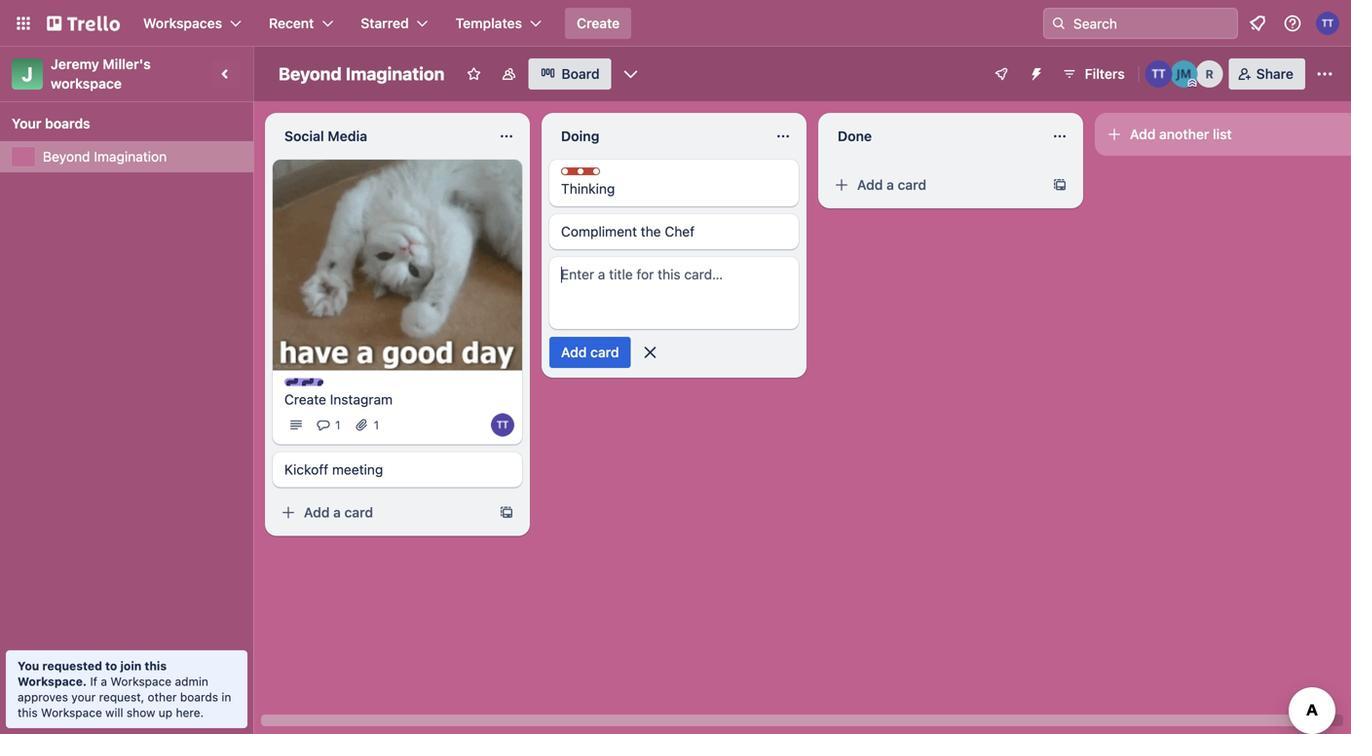 Task type: describe. For each thing, give the bounding box(es) containing it.
card for add a card button for create from template… image
[[898, 177, 927, 193]]

you
[[18, 660, 39, 674]]

a for add a card button for create from template… image
[[887, 177, 895, 193]]

add a card button for create from template… image
[[827, 170, 1045, 201]]

j
[[22, 62, 33, 85]]

approves
[[18, 691, 68, 705]]

thinking
[[561, 181, 615, 197]]

share button
[[1230, 58, 1306, 90]]

customize views image
[[621, 64, 641, 84]]

recent button
[[257, 8, 345, 39]]

r button
[[1197, 60, 1224, 88]]

kickoff
[[285, 462, 329, 478]]

requested
[[42, 660, 102, 674]]

color: bold red, title: "thoughts" element
[[561, 168, 635, 182]]

kickoff meeting link
[[285, 460, 511, 480]]

you requested to join this workspace.
[[18, 660, 167, 689]]

jeremy miller's workspace
[[51, 56, 154, 92]]

boards inside the if a workspace admin approves your request, other boards in this workspace will show up here.
[[180, 691, 218, 705]]

if a workspace admin approves your request, other boards in this workspace will show up here.
[[18, 675, 231, 720]]

admin
[[175, 675, 209, 689]]

instagram
[[330, 392, 393, 408]]

imagination inside beyond imagination 'text box'
[[346, 63, 445, 84]]

add for add a card button for create from template… image
[[858, 177, 884, 193]]

request,
[[99, 691, 144, 705]]

create instagram
[[285, 392, 393, 408]]

another
[[1160, 126, 1210, 142]]

miller's
[[103, 56, 151, 72]]

workspace navigation collapse icon image
[[212, 60, 240, 88]]

automation image
[[1021, 58, 1049, 86]]

create button
[[565, 8, 632, 39]]

jeremy miller (jeremymiller198) image
[[1171, 60, 1199, 88]]

jeremy
[[51, 56, 99, 72]]

compliment the chef link
[[561, 222, 788, 242]]

1 vertical spatial workspace
[[41, 707, 102, 720]]

done
[[838, 128, 872, 144]]

board
[[562, 66, 600, 82]]

media
[[328, 128, 368, 144]]

workspace
[[51, 76, 122, 92]]

r
[[1206, 67, 1214, 81]]

beyond imagination inside 'text box'
[[279, 63, 445, 84]]

filters button
[[1056, 58, 1131, 90]]

up
[[159, 707, 173, 720]]

workspace visible image
[[501, 66, 517, 82]]

add for add another list "button"
[[1131, 126, 1156, 142]]

beyond inside beyond imagination 'text box'
[[279, 63, 342, 84]]

Search field
[[1067, 9, 1238, 38]]

Doing text field
[[550, 121, 764, 152]]

rubyanndersson (rubyanndersson) image
[[1197, 60, 1224, 88]]

cancel image
[[641, 343, 660, 363]]

the
[[641, 224, 661, 240]]

power ups image
[[994, 66, 1010, 82]]

workspace.
[[18, 675, 87, 689]]

create instagram link
[[285, 390, 511, 410]]

add card
[[561, 345, 620, 361]]

share
[[1257, 66, 1294, 82]]

board link
[[529, 58, 612, 90]]

will
[[105, 707, 123, 720]]

workspaces
[[143, 15, 222, 31]]

your boards with 1 items element
[[12, 112, 232, 135]]



Task type: vqa. For each thing, say whether or not it's contained in the screenshot.
left Add a card button
yes



Task type: locate. For each thing, give the bounding box(es) containing it.
1 vertical spatial boards
[[180, 691, 218, 705]]

this inside "you requested to join this workspace."
[[145, 660, 167, 674]]

1 vertical spatial a
[[333, 505, 341, 521]]

beyond imagination down your boards with 1 items element
[[43, 149, 167, 165]]

your
[[71, 691, 96, 705]]

0 vertical spatial beyond
[[279, 63, 342, 84]]

0 vertical spatial a
[[887, 177, 895, 193]]

card down done text box
[[898, 177, 927, 193]]

open information menu image
[[1284, 14, 1303, 33]]

add another list button
[[1096, 113, 1352, 156]]

0 horizontal spatial create
[[285, 392, 326, 408]]

social
[[285, 128, 324, 144]]

doing
[[561, 128, 600, 144]]

1 vertical spatial add a card button
[[273, 497, 491, 529]]

terry turtle (terryturtle) image
[[1146, 60, 1173, 88], [491, 414, 515, 437]]

1 vertical spatial add a card
[[304, 505, 373, 521]]

0 horizontal spatial workspace
[[41, 707, 102, 720]]

workspace down join
[[111, 675, 172, 689]]

1 horizontal spatial imagination
[[346, 63, 445, 84]]

1 vertical spatial beyond imagination
[[43, 149, 167, 165]]

a for add a card button corresponding to create from template… icon
[[333, 505, 341, 521]]

in
[[222, 691, 231, 705]]

templates button
[[444, 8, 554, 39]]

a right if
[[101, 675, 107, 689]]

add a card for add a card button for create from template… image
[[858, 177, 927, 193]]

this member is an admin of this board. image
[[1189, 79, 1198, 88]]

add left cancel 'icon'
[[561, 345, 587, 361]]

0 vertical spatial card
[[898, 177, 927, 193]]

social media
[[285, 128, 368, 144]]

star or unstar board image
[[466, 66, 482, 82]]

add another list
[[1131, 126, 1233, 142]]

1 down instagram
[[374, 419, 379, 432]]

boards down admin
[[180, 691, 218, 705]]

1 horizontal spatial add a card
[[858, 177, 927, 193]]

add a card down the kickoff meeting
[[304, 505, 373, 521]]

1
[[335, 419, 341, 432], [374, 419, 379, 432]]

0 horizontal spatial boards
[[45, 115, 90, 132]]

2 1 from the left
[[374, 419, 379, 432]]

beyond down the your boards
[[43, 149, 90, 165]]

1 vertical spatial imagination
[[94, 149, 167, 165]]

imagination inside beyond imagination link
[[94, 149, 167, 165]]

0 horizontal spatial beyond
[[43, 149, 90, 165]]

add down kickoff in the bottom left of the page
[[304, 505, 330, 521]]

imagination down starred popup button
[[346, 63, 445, 84]]

Board name text field
[[269, 58, 455, 90]]

0 horizontal spatial card
[[345, 505, 373, 521]]

create up the board
[[577, 15, 620, 31]]

this right join
[[145, 660, 167, 674]]

add a card for add a card button corresponding to create from template… icon
[[304, 505, 373, 521]]

beyond
[[279, 63, 342, 84], [43, 149, 90, 165]]

compliment
[[561, 224, 637, 240]]

1 vertical spatial terry turtle (terryturtle) image
[[491, 414, 515, 437]]

here.
[[176, 707, 204, 720]]

boards right your
[[45, 115, 90, 132]]

1 horizontal spatial boards
[[180, 691, 218, 705]]

create from template… image
[[499, 505, 515, 521]]

boards
[[45, 115, 90, 132], [180, 691, 218, 705]]

workspace down the your
[[41, 707, 102, 720]]

1 horizontal spatial 1
[[374, 419, 379, 432]]

your boards
[[12, 115, 90, 132]]

card down meeting
[[345, 505, 373, 521]]

compliment the chef
[[561, 224, 695, 240]]

1 horizontal spatial workspace
[[111, 675, 172, 689]]

starred button
[[349, 8, 440, 39]]

1 horizontal spatial add a card button
[[827, 170, 1045, 201]]

this
[[145, 660, 167, 674], [18, 707, 38, 720]]

this inside the if a workspace admin approves your request, other boards in this workspace will show up here.
[[18, 707, 38, 720]]

a down the kickoff meeting
[[333, 505, 341, 521]]

add card button
[[550, 337, 631, 368]]

terry turtle (terryturtle) image left this member is an admin of this board. 'icon'
[[1146, 60, 1173, 88]]

1 horizontal spatial card
[[591, 345, 620, 361]]

create down color: purple, title: none icon
[[285, 392, 326, 408]]

a
[[887, 177, 895, 193], [333, 505, 341, 521], [101, 675, 107, 689]]

0 vertical spatial boards
[[45, 115, 90, 132]]

this down approves
[[18, 707, 38, 720]]

primary element
[[0, 0, 1352, 47]]

create for create instagram
[[285, 392, 326, 408]]

beyond imagination down starred
[[279, 63, 445, 84]]

create for create
[[577, 15, 620, 31]]

2 horizontal spatial card
[[898, 177, 927, 193]]

0 horizontal spatial imagination
[[94, 149, 167, 165]]

recent
[[269, 15, 314, 31]]

show
[[127, 707, 155, 720]]

filters
[[1086, 66, 1125, 82]]

0 vertical spatial beyond imagination
[[279, 63, 445, 84]]

search image
[[1052, 16, 1067, 31]]

add
[[1131, 126, 1156, 142], [858, 177, 884, 193], [561, 345, 587, 361], [304, 505, 330, 521]]

chef
[[665, 224, 695, 240]]

imagination down your boards with 1 items element
[[94, 149, 167, 165]]

terry turtle (terryturtle) image up create from template… icon
[[491, 414, 515, 437]]

card left cancel 'icon'
[[591, 345, 620, 361]]

2 vertical spatial a
[[101, 675, 107, 689]]

beyond inside beyond imagination link
[[43, 149, 90, 165]]

1 vertical spatial beyond
[[43, 149, 90, 165]]

a inside the if a workspace admin approves your request, other boards in this workspace will show up here.
[[101, 675, 107, 689]]

0 vertical spatial add a card button
[[827, 170, 1045, 201]]

terry turtle (terryturtle) image
[[1317, 12, 1340, 35]]

0 vertical spatial this
[[145, 660, 167, 674]]

0 horizontal spatial this
[[18, 707, 38, 720]]

thinking link
[[561, 179, 788, 199]]

1 vertical spatial this
[[18, 707, 38, 720]]

create from template… image
[[1053, 177, 1068, 193]]

add for add a card button corresponding to create from template… icon
[[304, 505, 330, 521]]

0 vertical spatial create
[[577, 15, 620, 31]]

0 horizontal spatial terry turtle (terryturtle) image
[[491, 414, 515, 437]]

1 vertical spatial create
[[285, 392, 326, 408]]

templates
[[456, 15, 522, 31]]

join
[[120, 660, 142, 674]]

workspace
[[111, 675, 172, 689], [41, 707, 102, 720]]

a down done text box
[[887, 177, 895, 193]]

starred
[[361, 15, 409, 31]]

beyond down recent dropdown button
[[279, 63, 342, 84]]

add a card button down kickoff meeting link on the left of the page
[[273, 497, 491, 529]]

2 vertical spatial card
[[345, 505, 373, 521]]

beyond imagination link
[[43, 147, 242, 167]]

0 vertical spatial terry turtle (terryturtle) image
[[1146, 60, 1173, 88]]

kickoff meeting
[[285, 462, 383, 478]]

thoughts thinking
[[561, 169, 635, 197]]

1 horizontal spatial terry turtle (terryturtle) image
[[1146, 60, 1173, 88]]

card
[[898, 177, 927, 193], [591, 345, 620, 361], [345, 505, 373, 521]]

add a card button for create from template… icon
[[273, 497, 491, 529]]

add a card button
[[827, 170, 1045, 201], [273, 497, 491, 529]]

Social Media text field
[[273, 121, 487, 152]]

0 horizontal spatial beyond imagination
[[43, 149, 167, 165]]

0 vertical spatial add a card
[[858, 177, 927, 193]]

add left another
[[1131, 126, 1156, 142]]

1 horizontal spatial beyond
[[279, 63, 342, 84]]

1 vertical spatial card
[[591, 345, 620, 361]]

show menu image
[[1316, 64, 1335, 84]]

add inside "button"
[[1131, 126, 1156, 142]]

Done text field
[[827, 121, 1041, 152]]

if
[[90, 675, 97, 689]]

1 horizontal spatial beyond imagination
[[279, 63, 445, 84]]

0 vertical spatial workspace
[[111, 675, 172, 689]]

0 vertical spatial imagination
[[346, 63, 445, 84]]

thoughts
[[581, 169, 635, 182]]

add a card
[[858, 177, 927, 193], [304, 505, 373, 521]]

workspaces button
[[132, 8, 253, 39]]

1 1 from the left
[[335, 419, 341, 432]]

Enter a title for this card… text field
[[550, 257, 799, 329]]

other
[[148, 691, 177, 705]]

0 notifications image
[[1247, 12, 1270, 35]]

create inside button
[[577, 15, 620, 31]]

2 horizontal spatial a
[[887, 177, 895, 193]]

0 horizontal spatial 1
[[335, 419, 341, 432]]

add a card button down done text box
[[827, 170, 1045, 201]]

card for add a card button corresponding to create from template… icon
[[345, 505, 373, 521]]

0 horizontal spatial add a card
[[304, 505, 373, 521]]

1 horizontal spatial create
[[577, 15, 620, 31]]

0 horizontal spatial add a card button
[[273, 497, 491, 529]]

back to home image
[[47, 8, 120, 39]]

beyond imagination
[[279, 63, 445, 84], [43, 149, 167, 165]]

create
[[577, 15, 620, 31], [285, 392, 326, 408]]

add down the "done"
[[858, 177, 884, 193]]

0 horizontal spatial a
[[101, 675, 107, 689]]

imagination
[[346, 63, 445, 84], [94, 149, 167, 165]]

meeting
[[332, 462, 383, 478]]

color: purple, title: none image
[[285, 379, 324, 386]]

to
[[105, 660, 117, 674]]

1 down create instagram
[[335, 419, 341, 432]]

1 horizontal spatial this
[[145, 660, 167, 674]]

add a card down the "done"
[[858, 177, 927, 193]]

list
[[1213, 126, 1233, 142]]

your
[[12, 115, 41, 132]]

1 horizontal spatial a
[[333, 505, 341, 521]]



